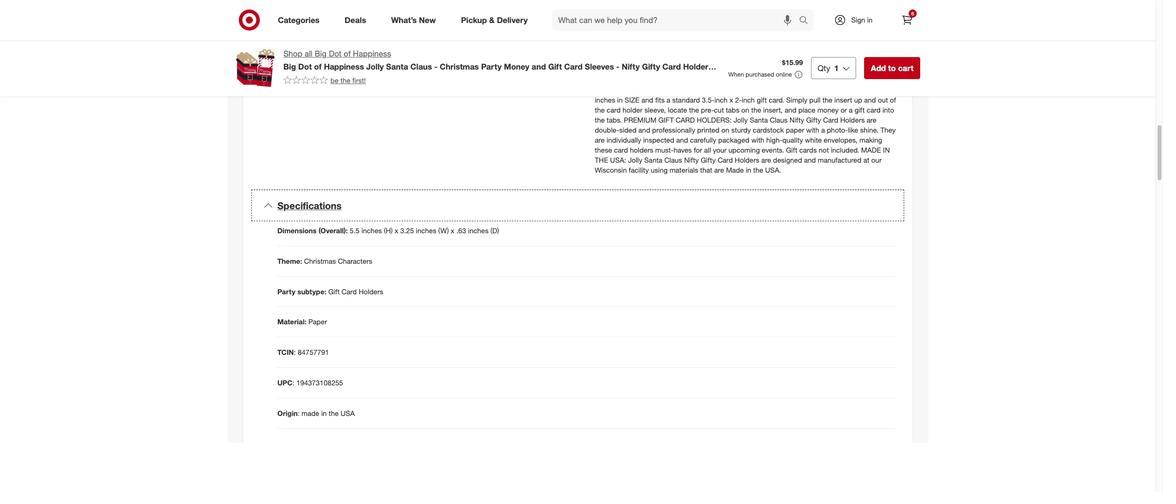 Task type: locate. For each thing, give the bounding box(es) containing it.
categories link
[[269, 9, 332, 31]]

to
[[309, 71, 317, 80], [338, 86, 345, 94]]

a up space
[[777, 45, 780, 54]]

3.5-
[[702, 95, 714, 104]]

be
[[330, 76, 339, 85]]

0 horizontal spatial inch
[[714, 95, 728, 104]]

1 vertical spatial to
[[338, 86, 345, 94]]

each right fit:
[[640, 85, 656, 94]]

space to write a personal message on back of insert
[[287, 71, 459, 80]]

santa up using
[[644, 156, 663, 164]]

jolly up sturdy
[[734, 116, 748, 124]]

christmas right theme:
[[304, 257, 336, 265]]

gift down sleeve,
[[658, 116, 674, 124]]

mailing
[[845, 65, 867, 74]]

these up the
[[595, 146, 612, 154]]

2 vertical spatial insert
[[287, 86, 305, 94]]

of right "dot"
[[344, 49, 351, 59]]

card up tabs.
[[607, 106, 621, 114]]

1 vertical spatial gift
[[658, 116, 674, 124]]

to left write
[[309, 71, 317, 80]]

1 vertical spatial printed
[[697, 126, 720, 134]]

all left big
[[305, 49, 312, 59]]

santa
[[648, 45, 666, 54], [750, 116, 768, 124], [644, 156, 663, 164]]

standard up trendy
[[772, 35, 800, 44]]

.63
[[456, 226, 466, 235]]

0 horizontal spatial way
[[782, 75, 794, 84]]

0 horizontal spatial insert
[[738, 55, 756, 64]]

these down 'gift-'
[[685, 75, 703, 84]]

with down cardstock
[[751, 136, 764, 144]]

1 horizontal spatial way
[[830, 45, 842, 54]]

all
[[305, 49, 312, 59], [704, 146, 711, 154]]

gift up the cash.
[[844, 25, 854, 34]]

highlights
[[277, 11, 316, 21]]

recipients,
[[634, 65, 667, 74]]

0 vertical spatial all
[[305, 49, 312, 59]]

holder up giving
[[716, 55, 736, 64]]

1 vertical spatial all
[[704, 146, 711, 154]]

or right cards
[[398, 86, 404, 94]]

gift down quality
[[786, 146, 797, 154]]

each right envelopes.
[[700, 35, 716, 44]]

gift up trendy
[[802, 35, 812, 44]]

of right out
[[342, 57, 349, 66]]

1 vertical spatial of
[[890, 95, 896, 104]]

0 horizontal spatial cash
[[406, 86, 422, 94]]

x left 2-
[[730, 95, 733, 104]]

insert
[[738, 55, 756, 64], [834, 95, 852, 104]]

1 horizontal spatial 5.5
[[879, 85, 889, 94]]

gift up care!
[[875, 65, 885, 74]]

with right paper
[[806, 126, 819, 134]]

nifty
[[655, 25, 670, 34], [688, 45, 702, 54], [718, 85, 733, 94], [790, 116, 804, 124], [684, 156, 699, 164]]

(h)
[[384, 226, 393, 235]]

(d)
[[490, 226, 499, 235]]

2 vertical spatial santa
[[644, 156, 663, 164]]

of
[[342, 57, 349, 66], [432, 71, 439, 80]]

insert has tabs to hold gift cards or cash - gift card and cash not included
[[287, 86, 532, 94]]

qty 1
[[818, 63, 839, 73]]

idea:
[[612, 45, 630, 54]]

1 vertical spatial white
[[805, 136, 822, 144]]

0 vertical spatial way
[[830, 45, 842, 54]]

0 vertical spatial these
[[685, 75, 703, 84]]

gifty up 2-
[[735, 85, 750, 94]]

1 horizontal spatial professionally
[[774, 25, 817, 34]]

claus down must-
[[664, 156, 682, 164]]

fits up sleeve,
[[655, 95, 665, 104]]

are down double-
[[595, 136, 605, 144]]

claus down insert,
[[770, 116, 788, 124]]

santa up in
[[648, 45, 666, 54]]

made
[[302, 409, 319, 418]]

shine.
[[860, 126, 879, 134]]

nifty up paper
[[790, 116, 804, 124]]

0 horizontal spatial all
[[305, 49, 312, 59]]

card down giving
[[705, 75, 719, 84]]

1 vertical spatial holders
[[721, 75, 744, 84]]

add to cart button
[[864, 57, 920, 79]]

gift down first!
[[364, 86, 375, 94]]

1 horizontal spatial 8
[[768, 25, 772, 34]]

each
[[700, 35, 716, 44], [640, 85, 656, 94]]

1 vertical spatial with
[[751, 136, 764, 144]]

envelopes,
[[824, 136, 858, 144]]

white up the not
[[805, 136, 822, 144]]

card up fun
[[814, 35, 828, 44]]

christmas down recipients,
[[632, 75, 664, 84]]

on up insert has tabs to hold gift cards or cash - gift card and cash not included
[[403, 71, 412, 80]]

1 vertical spatial 5.5
[[350, 226, 360, 235]]

insert for insert has tabs to hold gift cards or cash - gift card and cash not included
[[287, 86, 305, 94]]

for
[[792, 55, 800, 64], [694, 146, 702, 154]]

: for tcin
[[294, 348, 296, 357]]

0 horizontal spatial your
[[603, 65, 617, 74]]

6 link
[[896, 9, 918, 31]]

2 cash from the left
[[473, 86, 489, 94]]

gift left card.
[[757, 95, 767, 104]]

your down packaged
[[713, 146, 727, 154]]

making up made
[[859, 136, 882, 144]]

1 horizontal spatial each
[[700, 35, 716, 44]]

sleeve,
[[644, 106, 666, 114]]

to right add
[[888, 63, 896, 73]]

0 horizontal spatial gift
[[595, 45, 610, 54]]

gifty
[[672, 25, 686, 34], [704, 45, 719, 54], [735, 85, 750, 94], [806, 116, 821, 124], [701, 156, 716, 164]]

0 horizontal spatial on
[[722, 126, 729, 134]]

1 vertical spatial standard
[[672, 95, 700, 104]]

5.5 up out
[[879, 85, 889, 94]]

carefully
[[690, 136, 716, 144]]

perfect
[[595, 85, 626, 94]]

0 vertical spatial standard
[[772, 35, 800, 44]]

professionally
[[774, 25, 817, 34], [652, 126, 695, 134]]

printed up carefully
[[697, 126, 720, 134]]

a up has at the right
[[767, 35, 770, 44]]

0 horizontal spatial with
[[751, 136, 764, 144]]

1 vertical spatial "merry
[[658, 85, 680, 94]]

dimensions (overall): 5.5 inches (h) x 3.25 inches (w) x .63 inches (d)
[[277, 226, 499, 235]]

cash left -
[[406, 86, 422, 94]]

0 horizontal spatial to
[[309, 71, 317, 80]]

tabs
[[726, 106, 740, 114]]

0 vertical spatial 8
[[768, 25, 772, 34]]

sided
[[384, 43, 402, 52]]

gift
[[595, 45, 610, 54], [658, 116, 674, 124]]

0 vertical spatial insert
[[287, 57, 305, 66]]

gift down plus
[[595, 45, 610, 54]]

wisconsin
[[595, 166, 627, 174]]

1 horizontal spatial of
[[890, 95, 896, 104]]

materials
[[670, 166, 698, 174]]

0 vertical spatial christmas
[[632, 75, 664, 84]]

money.
[[623, 55, 645, 64]]

insert down cardstock
[[441, 71, 459, 80]]

1 horizontal spatial fits
[[755, 35, 765, 44]]

0 vertical spatial insert
[[738, 55, 756, 64]]

insert up space
[[287, 57, 305, 66]]

card up made
[[718, 156, 733, 164]]

1 horizontal spatial cash
[[473, 86, 489, 94]]

origin
[[277, 409, 298, 418]]

usa:
[[610, 156, 626, 164]]

personal
[[343, 71, 370, 80]]

what's
[[391, 15, 417, 25]]

: for upc
[[292, 379, 294, 387]]

1 vertical spatial making
[[859, 136, 882, 144]]

specifications button
[[251, 190, 904, 222]]

gift right the subtype:
[[328, 287, 340, 296]]

white
[[645, 35, 662, 44], [805, 136, 822, 144]]

on right "sided"
[[404, 43, 413, 52]]

1 horizontal spatial christmas
[[632, 75, 664, 84]]

0 vertical spatial santa
[[648, 45, 666, 54]]

and left not
[[459, 86, 471, 94]]

1 vertical spatial on
[[722, 126, 729, 134]]

card up envelopes.
[[688, 25, 704, 34]]

these
[[685, 75, 703, 84], [595, 146, 612, 154]]

holder down size
[[623, 106, 643, 114]]

1 horizontal spatial with
[[806, 126, 819, 134]]

and
[[804, 45, 816, 54], [763, 65, 775, 74], [459, 86, 471, 94], [642, 95, 653, 104], [864, 95, 876, 104], [785, 106, 797, 114], [638, 126, 650, 134], [676, 136, 688, 144], [804, 156, 816, 164]]

christmas"
[[618, 25, 653, 34], [682, 85, 716, 94]]

holders up like
[[840, 116, 865, 124]]

insert down '4'
[[834, 95, 852, 104]]

of right out
[[890, 95, 896, 104]]

2 vertical spatial claus
[[664, 156, 682, 164]]

insert,
[[763, 106, 783, 114]]

message
[[860, 55, 889, 64]]

0 horizontal spatial "merry
[[595, 25, 616, 34]]

1 horizontal spatial gift
[[658, 116, 674, 124]]

usa
[[341, 409, 355, 418]]

on
[[741, 106, 749, 114], [722, 126, 729, 134]]

insert
[[287, 57, 305, 66], [441, 71, 459, 80], [287, 86, 305, 94]]

all down carefully
[[704, 146, 711, 154]]

0 vertical spatial holders
[[872, 25, 895, 34]]

a down fun
[[825, 55, 829, 64]]

your up attending
[[603, 65, 617, 74]]

card right -
[[442, 86, 457, 94]]

on up packaged
[[722, 126, 729, 134]]

1 vertical spatial claus
[[770, 116, 788, 124]]

cards left the not
[[799, 146, 817, 154]]

1 horizontal spatial for
[[792, 55, 800, 64]]

0 vertical spatial to
[[309, 71, 317, 80]]

0 horizontal spatial of
[[342, 57, 349, 66]]

christmas" up premium
[[618, 25, 653, 34]]

of right back
[[432, 71, 439, 80]]

pickup
[[461, 15, 487, 25]]

is
[[792, 85, 797, 94]]

: left made
[[298, 409, 300, 418]]

inch down purchased
[[742, 95, 755, 104]]

deals
[[345, 15, 366, 25]]

:
[[294, 348, 296, 357], [292, 379, 294, 387], [298, 409, 300, 418]]

What can we help you find? suggestions appear below search field
[[552, 9, 802, 31]]

delivery
[[497, 15, 528, 25]]

0 horizontal spatial 8
[[610, 35, 614, 44]]

insert up convenient
[[738, 55, 756, 64]]

0 horizontal spatial of
[[344, 49, 351, 59]]

1 vertical spatial cards
[[799, 146, 817, 154]]

hold
[[347, 86, 362, 94]]

5.5 right (overall):
[[350, 226, 360, 235]]

of inside description "merry christmas" nifty gifty card holders includes 8 professionally printed gift card holders plus 8 premium white envelopes. each card holder fits a standard gift card or cash. unique gift idea: jolly santa claus nifty gifty card holders are a trendy and fun way to give gift cards or money. in addition, each card holder insert has space for writing a personal message to your card recipients, making gift-giving convenient and easy! whether you're mailing a gift or attending a christmas party, these card holders are a great way to show how much you care! perfect fit: each "merry christmas" nifty gifty card holder is approximately 4 inches x 5.5 inches in size and fits a standard 3.5-inch x 2-inch gift card. simply pull the insert up and out of the card holder sleeve, locate the pre-cut tabs on the insert, and place money or a gift card into the tabs. premium gift card holders: jolly santa claus nifty gifty card holders are double-sided and professionally printed on sturdy cardstock paper with a photo-like shine. they are individually inspected and carefully packaged with high-quality white envelopes, making these card holders must-haves for all your upcoming events. gift cards not included. made in the usa: jolly santa claus nifty gifty card holders are designed and manufactured at our wisconsin facility using materials that are made in the usa.
[[890, 95, 896, 104]]

double-
[[595, 126, 619, 134]]

and up sleeve,
[[642, 95, 653, 104]]

inch up cut
[[714, 95, 728, 104]]

1 horizontal spatial these
[[685, 75, 703, 84]]

1 vertical spatial insert
[[834, 95, 852, 104]]

1 horizontal spatial all
[[704, 146, 711, 154]]

0 vertical spatial fits
[[755, 35, 765, 44]]

0 vertical spatial holder
[[733, 35, 753, 44]]

material:
[[277, 318, 307, 326]]

card up usa:
[[614, 146, 628, 154]]

holders down upcoming
[[735, 156, 759, 164]]

0 horizontal spatial christmas"
[[618, 25, 653, 34]]

making up party, on the right top of page
[[669, 65, 692, 74]]

1 vertical spatial of
[[432, 71, 439, 80]]

1 horizontal spatial white
[[805, 136, 822, 144]]

gift
[[364, 86, 375, 94], [429, 86, 440, 94], [786, 146, 797, 154], [328, 287, 340, 296]]

0 vertical spatial for
[[792, 55, 800, 64]]

sign in
[[851, 16, 873, 24]]

cardstock
[[753, 126, 784, 134]]

paper right material:
[[308, 318, 327, 326]]

0 vertical spatial making
[[669, 65, 692, 74]]

party subtype: gift card holders
[[277, 287, 383, 296]]

what's new link
[[383, 9, 448, 31]]

0 vertical spatial 5.5
[[879, 85, 889, 94]]

1 horizontal spatial on
[[741, 106, 749, 114]]

fits
[[755, 35, 765, 44], [655, 95, 665, 104]]

0 vertical spatial with
[[806, 126, 819, 134]]

santa up cardstock
[[750, 116, 768, 124]]

or
[[830, 35, 836, 44], [614, 55, 621, 64], [887, 65, 893, 74], [398, 86, 404, 94], [841, 106, 847, 114]]

out
[[328, 57, 340, 66]]

are down events.
[[761, 156, 771, 164]]

much
[[838, 75, 855, 84]]

trendy
[[782, 45, 802, 54]]

1 vertical spatial insert
[[441, 71, 459, 80]]

0 horizontal spatial white
[[645, 35, 662, 44]]

0 vertical spatial :
[[294, 348, 296, 357]]

0 horizontal spatial christmas
[[304, 257, 336, 265]]

card down money
[[823, 116, 838, 124]]

printed
[[819, 25, 842, 34], [697, 126, 720, 134]]

1 vertical spatial your
[[713, 146, 727, 154]]

1 vertical spatial paper
[[308, 318, 327, 326]]

0 vertical spatial white
[[645, 35, 662, 44]]

upc : 194373108255
[[277, 379, 343, 387]]

simply
[[786, 95, 808, 104]]

are
[[765, 45, 775, 54], [746, 75, 756, 84], [867, 116, 877, 124], [595, 136, 605, 144], [761, 156, 771, 164], [714, 166, 724, 174]]

quality
[[782, 136, 803, 144]]

0 vertical spatial cards
[[595, 55, 612, 64]]

jolly up facility at the right top
[[628, 156, 642, 164]]

card.
[[769, 95, 784, 104]]



Task type: vqa. For each thing, say whether or not it's contained in the screenshot.
the left user image by @catch_her_free
no



Task type: describe. For each thing, give the bounding box(es) containing it.
and up 'great'
[[763, 65, 775, 74]]

are right that
[[714, 166, 724, 174]]

add to cart
[[871, 63, 914, 73]]

gift right -
[[429, 86, 440, 94]]

2 vertical spatial jolly
[[628, 156, 642, 164]]

4
[[845, 85, 849, 94]]

upc
[[277, 379, 292, 387]]

what's new
[[391, 15, 436, 25]]

card up giving
[[717, 35, 731, 44]]

be the first!
[[330, 76, 366, 85]]

whether
[[795, 65, 822, 74]]

and right designed
[[804, 156, 816, 164]]

0 vertical spatial on
[[741, 106, 749, 114]]

first!
[[352, 76, 366, 85]]

must-
[[655, 146, 674, 154]]

1 horizontal spatial insert
[[834, 95, 852, 104]]

and down 'simply'
[[785, 106, 797, 114]]

a left 'great'
[[758, 75, 762, 84]]

cart
[[898, 63, 914, 73]]

are up the shine.
[[867, 116, 877, 124]]

x left .63
[[451, 226, 454, 235]]

0 horizontal spatial cards
[[595, 55, 612, 64]]

holders:
[[697, 116, 732, 124]]

0 vertical spatial each
[[700, 35, 716, 44]]

how
[[823, 75, 836, 84]]

1 vertical spatial each
[[640, 85, 656, 94]]

a up like
[[849, 106, 853, 114]]

a down message
[[869, 65, 873, 74]]

they
[[881, 126, 896, 134]]

x right (h)
[[395, 226, 398, 235]]

inspected
[[643, 136, 674, 144]]

card up giving
[[721, 45, 736, 54]]

specifications
[[277, 200, 342, 211]]

card down the sign in
[[856, 25, 870, 34]]

0 vertical spatial jolly
[[632, 45, 646, 54]]

theme: christmas characters
[[277, 257, 372, 265]]

facility
[[629, 166, 649, 174]]

1 vertical spatial christmas"
[[682, 85, 716, 94]]

gift down the up
[[855, 106, 865, 114]]

card down purchased
[[752, 85, 767, 94]]

0 vertical spatial "merry
[[595, 25, 616, 34]]

approximately
[[799, 85, 843, 94]]

or down idea:
[[614, 55, 621, 64]]

tcin : 84757791
[[277, 348, 329, 357]]

show
[[804, 75, 821, 84]]

nifty down when
[[718, 85, 733, 94]]

0 vertical spatial christmas"
[[618, 25, 653, 34]]

1 cash from the left
[[406, 86, 422, 94]]

5.5 inside description "merry christmas" nifty gifty card holders includes 8 professionally printed gift card holders plus 8 premium white envelopes. each card holder fits a standard gift card or cash. unique gift idea: jolly santa claus nifty gifty card holders are a trendy and fun way to give gift cards or money. in addition, each card holder insert has space for writing a personal message to your card recipients, making gift-giving convenient and easy! whether you're mailing a gift or attending a christmas party, these card holders are a great way to show how much you care! perfect fit: each "merry christmas" nifty gifty card holder is approximately 4 inches x 5.5 inches in size and fits a standard 3.5-inch x 2-inch gift card. simply pull the insert up and out of the card holder sleeve, locate the pre-cut tabs on the insert, and place money or a gift card into the tabs. premium gift card holders: jolly santa claus nifty gifty card holders are double-sided and professionally printed on sturdy cardstock paper with a photo-like shine. they are individually inspected and carefully packaged with high-quality white envelopes, making these card holders must-haves for all your upcoming events. gift cards not included. made in the usa: jolly santa claus nifty gifty card holders are designed and manufactured at our wisconsin facility using materials that are made in the usa.
[[879, 85, 889, 94]]

card up 'gift-'
[[700, 55, 714, 64]]

give
[[852, 45, 865, 54]]

nifty up each
[[688, 45, 702, 54]]

usa.
[[765, 166, 781, 174]]

or right add
[[887, 65, 893, 74]]

that
[[700, 166, 712, 174]]

a left the photo-
[[821, 126, 825, 134]]

0 horizontal spatial for
[[694, 146, 702, 154]]

characters
[[338, 257, 372, 265]]

happiness
[[353, 49, 391, 59]]

1 horizontal spatial printed
[[819, 25, 842, 34]]

&
[[489, 15, 495, 25]]

6
[[911, 11, 914, 17]]

tcin
[[277, 348, 294, 357]]

card down out
[[867, 106, 881, 114]]

card
[[676, 116, 695, 124]]

christmas inside description "merry christmas" nifty gifty card holders includes 8 professionally printed gift card holders plus 8 premium white envelopes. each card holder fits a standard gift card or cash. unique gift idea: jolly santa claus nifty gifty card holders are a trendy and fun way to give gift cards or money. in addition, each card holder insert has space for writing a personal message to your card recipients, making gift-giving convenient and easy! whether you're mailing a gift or attending a christmas party, these card holders are a great way to show how much you care! perfect fit: each "merry christmas" nifty gifty card holder is approximately 4 inches x 5.5 inches in size and fits a standard 3.5-inch x 2-inch gift card. simply pull the insert up and out of the card holder sleeve, locate the pre-cut tabs on the insert, and place money or a gift card into the tabs. premium gift card holders: jolly santa claus nifty gifty card holders are double-sided and professionally printed on sturdy cardstock paper with a photo-like shine. they are individually inspected and carefully packaged with high-quality white envelopes, making these card holders must-haves for all your upcoming events. gift cards not included. made in the usa: jolly santa claus nifty gifty card holders are designed and manufactured at our wisconsin facility using materials that are made in the usa.
[[632, 75, 664, 84]]

all inside description "merry christmas" nifty gifty card holders includes 8 professionally printed gift card holders plus 8 premium white envelopes. each card holder fits a standard gift card or cash. unique gift idea: jolly santa claus nifty gifty card holders are a trendy and fun way to give gift cards or money. in addition, each card holder insert has space for writing a personal message to your card recipients, making gift-giving convenient and easy! whether you're mailing a gift or attending a christmas party, these card holders are a great way to show how much you care! perfect fit: each "merry christmas" nifty gifty card holder is approximately 4 inches x 5.5 inches in size and fits a standard 3.5-inch x 2-inch gift card. simply pull the insert up and out of the card holder sleeve, locate the pre-cut tabs on the insert, and place money or a gift card into the tabs. premium gift card holders: jolly santa claus nifty gifty card holders are double-sided and professionally printed on sturdy cardstock paper with a photo-like shine. they are individually inspected and carefully packaged with high-quality white envelopes, making these card holders must-haves for all your upcoming events. gift cards not included. made in the usa: jolly santa claus nifty gifty card holders are designed and manufactured at our wisconsin facility using materials that are made in the usa.
[[704, 146, 711, 154]]

insert for insert slides out of sleeve
[[287, 57, 305, 66]]

1 horizontal spatial standard
[[772, 35, 800, 44]]

inches down you
[[851, 85, 871, 94]]

events.
[[762, 146, 784, 154]]

84757791
[[298, 348, 329, 357]]

to up is
[[796, 75, 802, 84]]

1 vertical spatial way
[[782, 75, 794, 84]]

nifty up materials
[[684, 156, 699, 164]]

0 horizontal spatial 5.5
[[350, 226, 360, 235]]

sign
[[851, 16, 865, 24]]

and right the up
[[864, 95, 876, 104]]

(w)
[[438, 226, 449, 235]]

0 vertical spatial gift
[[595, 45, 610, 54]]

online
[[776, 71, 792, 78]]

giving
[[706, 65, 725, 74]]

great
[[764, 75, 780, 84]]

pickup & delivery
[[461, 15, 528, 25]]

holders left includes
[[706, 25, 730, 34]]

a
[[337, 71, 341, 80]]

professionally printed, double-sided on sturdy cardstock paper
[[287, 43, 490, 52]]

0 vertical spatial of
[[344, 49, 351, 59]]

0 vertical spatial paper
[[472, 43, 490, 52]]

categories
[[278, 15, 320, 25]]

inches left (d)
[[468, 226, 489, 235]]

1 horizontal spatial of
[[432, 71, 439, 80]]

material: paper
[[277, 318, 327, 326]]

1 vertical spatial professionally
[[652, 126, 695, 134]]

fit:
[[628, 85, 639, 94]]

1 vertical spatial christmas
[[304, 257, 336, 265]]

description "merry christmas" nifty gifty card holders includes 8 professionally printed gift card holders plus 8 premium white envelopes. each card holder fits a standard gift card or cash. unique gift idea: jolly santa claus nifty gifty card holders are a trendy and fun way to give gift cards or money. in addition, each card holder insert has space for writing a personal message to your card recipients, making gift-giving convenient and easy! whether you're mailing a gift or attending a christmas party, these card holders are a great way to show how much you care! perfect fit: each "merry christmas" nifty gifty card holder is approximately 4 inches x 5.5 inches in size and fits a standard 3.5-inch x 2-inch gift card. simply pull the insert up and out of the card holder sleeve, locate the pre-cut tabs on the insert, and place money or a gift card into the tabs. premium gift card holders: jolly santa claus nifty gifty card holders are double-sided and professionally printed on sturdy cardstock paper with a photo-like shine. they are individually inspected and carefully packaged with high-quality white envelopes, making these card holders must-haves for all your upcoming events. gift cards not included. made in the usa: jolly santa claus nifty gifty card holders are designed and manufactured at our wisconsin facility using materials that are made in the usa.
[[595, 11, 896, 174]]

0 vertical spatial of
[[342, 57, 349, 66]]

to inside button
[[888, 63, 896, 73]]

holders up has at the right
[[738, 45, 763, 54]]

inches left the (w)
[[416, 226, 436, 235]]

included.
[[831, 146, 859, 154]]

pre-
[[701, 106, 714, 114]]

deals link
[[336, 9, 379, 31]]

: for origin
[[298, 409, 300, 418]]

1 vertical spatial holder
[[716, 55, 736, 64]]

description
[[595, 11, 639, 21]]

cardstock
[[438, 43, 470, 52]]

a up locate
[[667, 95, 670, 104]]

holders down characters
[[359, 287, 383, 296]]

1 inch from the left
[[714, 95, 728, 104]]

1 vertical spatial 8
[[610, 35, 614, 44]]

gift down unique
[[867, 45, 877, 54]]

0 vertical spatial claus
[[668, 45, 686, 54]]

not
[[819, 146, 829, 154]]

designed
[[773, 156, 802, 164]]

double-
[[359, 43, 384, 52]]

1 vertical spatial on
[[403, 71, 412, 80]]

0 vertical spatial professionally
[[774, 25, 817, 34]]

2 inch from the left
[[742, 95, 755, 104]]

sign in link
[[826, 9, 888, 31]]

or left the cash.
[[830, 35, 836, 44]]

insert slides out of sleeve
[[287, 57, 372, 66]]

1 vertical spatial fits
[[655, 95, 665, 104]]

2 horizontal spatial holders
[[872, 25, 895, 34]]

search button
[[795, 9, 819, 33]]

paper
[[786, 126, 804, 134]]

origin : made in the usa
[[277, 409, 355, 418]]

shop
[[283, 49, 302, 59]]

1 horizontal spatial your
[[713, 146, 727, 154]]

1 vertical spatial these
[[595, 146, 612, 154]]

unique
[[857, 35, 883, 44]]

out
[[878, 95, 888, 104]]

gifty up giving
[[704, 45, 719, 54]]

photo-
[[827, 126, 848, 134]]

addition,
[[654, 55, 681, 64]]

convenient
[[727, 65, 761, 74]]

card down money.
[[619, 65, 633, 74]]

1 vertical spatial santa
[[750, 116, 768, 124]]

has
[[758, 55, 769, 64]]

personal
[[831, 55, 858, 64]]

nifty up envelopes.
[[655, 25, 670, 34]]

dimensions
[[277, 226, 317, 235]]

writing
[[802, 55, 823, 64]]

fun
[[818, 45, 828, 54]]

when purchased online
[[728, 71, 792, 78]]

inches down "perfect" at the right top of page
[[595, 95, 615, 104]]

and up writing at top
[[804, 45, 816, 54]]

are down convenient
[[746, 75, 756, 84]]

made
[[861, 146, 881, 154]]

in
[[883, 146, 890, 154]]

theme:
[[277, 257, 302, 265]]

pickup & delivery link
[[452, 9, 540, 31]]

0 horizontal spatial printed
[[697, 126, 720, 134]]

a up fit:
[[626, 75, 630, 84]]

party
[[277, 287, 295, 296]]

1 horizontal spatial "merry
[[658, 85, 680, 94]]

1 horizontal spatial making
[[859, 136, 882, 144]]

1
[[834, 63, 839, 73]]

1 horizontal spatial holders
[[721, 75, 744, 84]]

gifty up that
[[701, 156, 716, 164]]

gifty up envelopes.
[[672, 25, 686, 34]]

0 horizontal spatial holders
[[630, 146, 653, 154]]

x down care!
[[873, 85, 877, 94]]

gifty down place
[[806, 116, 821, 124]]

new
[[419, 15, 436, 25]]

when
[[728, 71, 744, 78]]

plus
[[595, 35, 608, 44]]

or right money
[[841, 106, 847, 114]]

card down characters
[[342, 287, 357, 296]]

gift-
[[694, 65, 706, 74]]

sleeve
[[351, 57, 372, 66]]

0 horizontal spatial making
[[669, 65, 692, 74]]

2 vertical spatial holder
[[623, 106, 643, 114]]

and down premium
[[638, 126, 650, 134]]

0 vertical spatial on
[[404, 43, 413, 52]]

are up has at the right
[[765, 45, 775, 54]]

1 vertical spatial jolly
[[734, 116, 748, 124]]

cash.
[[838, 35, 855, 44]]

be the first! link
[[283, 76, 366, 86]]

to down the cash.
[[844, 45, 850, 54]]

you
[[857, 75, 868, 84]]

upcoming
[[729, 146, 760, 154]]

image of big dot of happiness jolly santa claus - christmas party money and gift card sleeves - nifty gifty card holders - 8 ct image
[[235, 48, 275, 88]]

inches left (h)
[[361, 226, 382, 235]]

gift inside description "merry christmas" nifty gifty card holders includes 8 professionally printed gift card holders plus 8 premium white envelopes. each card holder fits a standard gift card or cash. unique gift idea: jolly santa claus nifty gifty card holders are a trendy and fun way to give gift cards or money. in addition, each card holder insert has space for writing a personal message to your card recipients, making gift-giving convenient and easy! whether you're mailing a gift or attending a christmas party, these card holders are a great way to show how much you care! perfect fit: each "merry christmas" nifty gifty card holder is approximately 4 inches x 5.5 inches in size and fits a standard 3.5-inch x 2-inch gift card. simply pull the insert up and out of the card holder sleeve, locate the pre-cut tabs on the insert, and place money or a gift card into the tabs. premium gift card holders: jolly santa claus nifty gifty card holders are double-sided and professionally printed on sturdy cardstock paper with a photo-like shine. they are individually inspected and carefully packaged with high-quality white envelopes, making these card holders must-haves for all your upcoming events. gift cards not included. made in the usa: jolly santa claus nifty gifty card holders are designed and manufactured at our wisconsin facility using materials that are made in the usa.
[[786, 146, 797, 154]]

has
[[307, 86, 320, 94]]

and up haves
[[676, 136, 688, 144]]

haves
[[674, 146, 692, 154]]

professionally
[[287, 43, 331, 52]]

to up attending
[[595, 65, 601, 74]]

search
[[795, 16, 819, 26]]

high-
[[766, 136, 782, 144]]

made
[[726, 166, 744, 174]]



